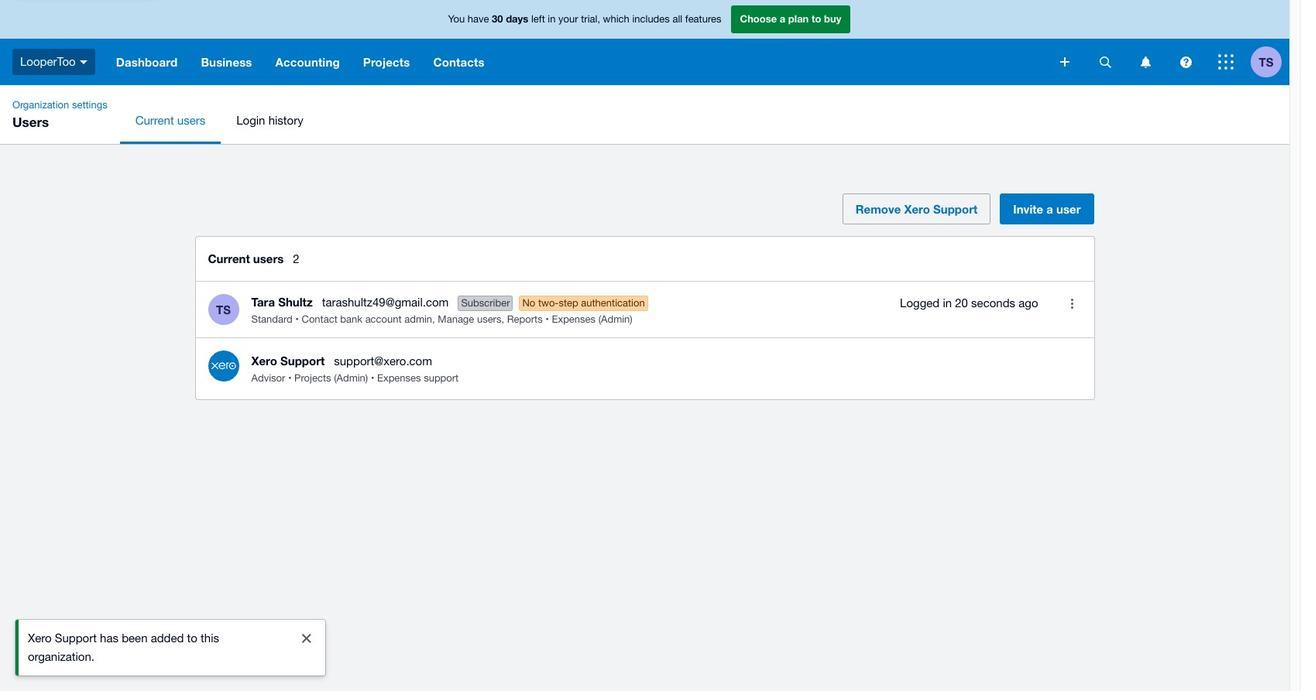Task type: vqa. For each thing, say whether or not it's contained in the screenshot.
Actions menu Icon
no



Task type: locate. For each thing, give the bounding box(es) containing it.
0 horizontal spatial users
[[177, 114, 205, 127]]

login history
[[236, 114, 303, 127]]

,
[[432, 313, 435, 325], [502, 313, 504, 325]]

xero
[[904, 202, 930, 216], [251, 354, 277, 368], [28, 632, 52, 645]]

support up organization.
[[55, 632, 97, 645]]

your
[[559, 13, 578, 25]]

current
[[135, 114, 174, 127], [208, 252, 250, 266]]

tara
[[251, 295, 275, 309]]

choose a plan to buy
[[740, 13, 842, 25]]

subscriber
[[461, 297, 510, 309]]

0 horizontal spatial ts
[[216, 302, 231, 316]]

xero support
[[251, 354, 325, 368]]

svg image
[[1141, 56, 1151, 68], [1180, 56, 1192, 68], [1060, 57, 1070, 67], [80, 60, 87, 64]]

projects
[[363, 55, 410, 69], [294, 373, 331, 384]]

invite a user
[[1013, 202, 1081, 216]]

current users
[[135, 114, 205, 127], [208, 252, 284, 266]]

a for invite
[[1047, 202, 1053, 216]]

1 vertical spatial a
[[1047, 202, 1053, 216]]

0 vertical spatial expenses
[[552, 313, 596, 325]]

0 vertical spatial current users
[[135, 114, 205, 127]]

0 horizontal spatial current
[[135, 114, 174, 127]]

xero up advisor
[[251, 354, 277, 368]]

standard • contact bank account admin , manage users , reports • expenses (admin)
[[251, 313, 633, 325]]

current down dashboard link on the top of the page
[[135, 114, 174, 127]]

business button
[[189, 39, 264, 85]]

loopertoo button
[[0, 39, 104, 85]]

(admin) down support@xero.com
[[334, 373, 368, 384]]

which
[[603, 13, 630, 25]]

1 vertical spatial expenses
[[377, 373, 421, 384]]

1 vertical spatial users
[[253, 252, 284, 266]]

, left "manage"
[[432, 313, 435, 325]]

ts
[[1259, 55, 1274, 69], [216, 302, 231, 316]]

menu
[[120, 98, 1290, 144]]

projects inside dropdown button
[[363, 55, 410, 69]]

0 vertical spatial current
[[135, 114, 174, 127]]

xero inside xero support has been added to this organization.
[[28, 632, 52, 645]]

ts inside popup button
[[1259, 55, 1274, 69]]

expenses down step
[[552, 313, 596, 325]]

a left the plan
[[780, 13, 786, 25]]

2 vertical spatial xero
[[28, 632, 52, 645]]

in
[[548, 13, 556, 25], [943, 297, 952, 310]]

remove xero support
[[856, 202, 978, 216]]

0 horizontal spatial support
[[55, 632, 97, 645]]

expenses
[[552, 313, 596, 325], [377, 373, 421, 384]]

dashboard link
[[104, 39, 189, 85]]

support for xero support
[[280, 354, 325, 368]]

support for xero support has been added to this organization.
[[55, 632, 97, 645]]

invite
[[1013, 202, 1044, 216]]

support
[[933, 202, 978, 216], [280, 354, 325, 368], [55, 632, 97, 645]]

30
[[492, 13, 503, 25]]

expenses down support@xero.com
[[377, 373, 421, 384]]

projects left contacts popup button
[[363, 55, 410, 69]]

users left 2
[[253, 252, 284, 266]]

ago
[[1019, 297, 1038, 310]]

1 vertical spatial current users
[[208, 252, 284, 266]]

0 vertical spatial in
[[548, 13, 556, 25]]

in right the left
[[548, 13, 556, 25]]

svg image
[[1219, 54, 1234, 70], [1100, 56, 1111, 68]]

to left buy
[[812, 13, 821, 25]]

0 vertical spatial users
[[177, 114, 205, 127]]

current users down dashboard link on the top of the page
[[135, 114, 205, 127]]

a inside the invite a user 'button'
[[1047, 202, 1053, 216]]

1 horizontal spatial to
[[812, 13, 821, 25]]

1 horizontal spatial in
[[943, 297, 952, 310]]

0 vertical spatial ts
[[1259, 55, 1274, 69]]

left
[[531, 13, 545, 25]]

current users up "tara"
[[208, 252, 284, 266]]

banner
[[0, 0, 1290, 85]]

, left "reports"
[[502, 313, 504, 325]]

users left login
[[177, 114, 205, 127]]

0 vertical spatial xero
[[904, 202, 930, 216]]

1 horizontal spatial projects
[[363, 55, 410, 69]]

tarashultz49@gmail.com
[[322, 296, 449, 309]]

history
[[269, 114, 303, 127]]

no two-step authentication
[[522, 297, 645, 309]]

login
[[236, 114, 265, 127]]

two-
[[538, 297, 559, 309]]

0 vertical spatial projects
[[363, 55, 410, 69]]

in left 20
[[943, 297, 952, 310]]

shultz
[[278, 295, 313, 309]]

to
[[812, 13, 821, 25], [187, 632, 198, 645]]

organization settings users
[[12, 99, 107, 130]]

a
[[780, 13, 786, 25], [1047, 202, 1053, 216]]

buy
[[824, 13, 842, 25]]

2
[[293, 253, 300, 266]]

accounting button
[[264, 39, 351, 85]]

a left the user
[[1047, 202, 1053, 216]]

1 horizontal spatial a
[[1047, 202, 1053, 216]]

0 horizontal spatial projects
[[294, 373, 331, 384]]

0 vertical spatial (admin)
[[599, 313, 633, 325]]

(admin) down authentication
[[599, 313, 633, 325]]

0 vertical spatial a
[[780, 13, 786, 25]]

0 horizontal spatial ,
[[432, 313, 435, 325]]

2 , from the left
[[502, 313, 504, 325]]

dashboard
[[116, 55, 178, 69]]

logged
[[900, 297, 940, 310]]

1 horizontal spatial ,
[[502, 313, 504, 325]]

to left this
[[187, 632, 198, 645]]

bank
[[340, 313, 363, 325]]

organization
[[12, 99, 69, 111]]

authentication
[[581, 297, 645, 309]]

1 vertical spatial support
[[280, 354, 325, 368]]

xero up organization.
[[28, 632, 52, 645]]

0 horizontal spatial a
[[780, 13, 786, 25]]

2 vertical spatial users
[[477, 313, 502, 325]]

users down the subscriber
[[477, 313, 502, 325]]

1 , from the left
[[432, 313, 435, 325]]

support left invite
[[933, 202, 978, 216]]

2 horizontal spatial users
[[477, 313, 502, 325]]

users
[[177, 114, 205, 127], [253, 252, 284, 266], [477, 313, 502, 325]]

1 vertical spatial projects
[[294, 373, 331, 384]]

0 horizontal spatial expenses
[[377, 373, 421, 384]]

support
[[424, 373, 459, 384]]

all
[[673, 13, 683, 25]]

1 vertical spatial in
[[943, 297, 952, 310]]

advisor • projects (admin) • expenses support
[[251, 373, 459, 384]]

organization.
[[28, 651, 94, 664]]

current left 2
[[208, 252, 250, 266]]

dismiss button
[[291, 624, 322, 655]]

contact
[[302, 313, 338, 325]]

xero right the remove
[[904, 202, 930, 216]]

0 horizontal spatial to
[[187, 632, 198, 645]]

•
[[295, 313, 299, 325], [546, 313, 549, 325], [288, 373, 292, 384], [371, 373, 374, 384]]

20
[[955, 297, 968, 310]]

been
[[122, 632, 148, 645]]

1 horizontal spatial ts
[[1259, 55, 1274, 69]]

1 vertical spatial current
[[208, 252, 250, 266]]

projects button
[[351, 39, 422, 85]]

to inside xero support has been added to this organization.
[[187, 632, 198, 645]]

2 vertical spatial support
[[55, 632, 97, 645]]

1 horizontal spatial svg image
[[1219, 54, 1234, 70]]

0 vertical spatial support
[[933, 202, 978, 216]]

1 horizontal spatial xero
[[251, 354, 277, 368]]

0 horizontal spatial svg image
[[1100, 56, 1111, 68]]

support inside xero support has been added to this organization.
[[55, 632, 97, 645]]

1 vertical spatial to
[[187, 632, 198, 645]]

1 vertical spatial xero
[[251, 354, 277, 368]]

(admin)
[[599, 313, 633, 325], [334, 373, 368, 384]]

0 horizontal spatial (admin)
[[334, 373, 368, 384]]

support up advisor
[[280, 354, 325, 368]]

days
[[506, 13, 529, 25]]

2 horizontal spatial xero
[[904, 202, 930, 216]]

manage
[[438, 313, 474, 325]]

support@xero.com
[[334, 355, 432, 368]]

0 horizontal spatial in
[[548, 13, 556, 25]]

projects down xero support
[[294, 373, 331, 384]]

2 horizontal spatial support
[[933, 202, 978, 216]]

1 horizontal spatial support
[[280, 354, 325, 368]]

0 horizontal spatial xero
[[28, 632, 52, 645]]

users
[[12, 114, 49, 130]]



Task type: describe. For each thing, give the bounding box(es) containing it.
more options image
[[1057, 288, 1088, 319]]

you have 30 days left in your trial, which includes all features
[[448, 13, 722, 25]]

1 horizontal spatial (admin)
[[599, 313, 633, 325]]

user
[[1057, 202, 1081, 216]]

accounting
[[275, 55, 340, 69]]

step
[[559, 297, 578, 309]]

1 vertical spatial (admin)
[[334, 373, 368, 384]]

current inside current users link
[[135, 114, 174, 127]]

business
[[201, 55, 252, 69]]

tara shultz
[[251, 295, 313, 309]]

xero for xero support has been added to this organization.
[[28, 632, 52, 645]]

has
[[100, 632, 119, 645]]

remove
[[856, 202, 901, 216]]

login history link
[[221, 98, 319, 144]]

0 vertical spatial to
[[812, 13, 821, 25]]

• down xero support
[[288, 373, 292, 384]]

a for choose
[[780, 13, 786, 25]]

xero support has been added to this organization. alert
[[15, 620, 325, 676]]

1 horizontal spatial expenses
[[552, 313, 596, 325]]

you
[[448, 13, 465, 25]]

banner containing ts
[[0, 0, 1290, 85]]

logged in 20 seconds ago
[[900, 297, 1038, 310]]

dismiss image
[[302, 634, 311, 644]]

xero inside 'button'
[[904, 202, 930, 216]]

plan
[[788, 13, 809, 25]]

admin
[[405, 313, 432, 325]]

xero support has been added to this organization.
[[28, 632, 219, 664]]

this
[[201, 632, 219, 645]]

in inside you have 30 days left in your trial, which includes all features
[[548, 13, 556, 25]]

users inside menu
[[177, 114, 205, 127]]

• down two-
[[546, 313, 549, 325]]

features
[[685, 13, 722, 25]]

includes
[[632, 13, 670, 25]]

svg image inside loopertoo popup button
[[80, 60, 87, 64]]

organization settings link
[[6, 98, 114, 113]]

current users link
[[120, 98, 221, 144]]

reports
[[507, 313, 543, 325]]

trial,
[[581, 13, 600, 25]]

remove xero support button
[[843, 194, 991, 225]]

have
[[468, 13, 489, 25]]

menu containing current users
[[120, 98, 1290, 144]]

choose
[[740, 13, 777, 25]]

xero for xero support
[[251, 354, 277, 368]]

contacts
[[433, 55, 485, 69]]

0 horizontal spatial current users
[[135, 114, 205, 127]]

1 horizontal spatial current users
[[208, 252, 284, 266]]

1 horizontal spatial users
[[253, 252, 284, 266]]

loopertoo
[[20, 55, 76, 68]]

invite a user button
[[1000, 194, 1094, 225]]

support inside the remove xero support 'button'
[[933, 202, 978, 216]]

no
[[522, 297, 536, 309]]

settings
[[72, 99, 107, 111]]

• down support@xero.com
[[371, 373, 374, 384]]

advisor
[[251, 373, 285, 384]]

1 horizontal spatial current
[[208, 252, 250, 266]]

seconds
[[971, 297, 1016, 310]]

ts button
[[1251, 39, 1290, 85]]

account
[[365, 313, 402, 325]]

contacts button
[[422, 39, 496, 85]]

added
[[151, 632, 184, 645]]

• down shultz
[[295, 313, 299, 325]]

1 vertical spatial ts
[[216, 302, 231, 316]]

standard
[[251, 313, 293, 325]]



